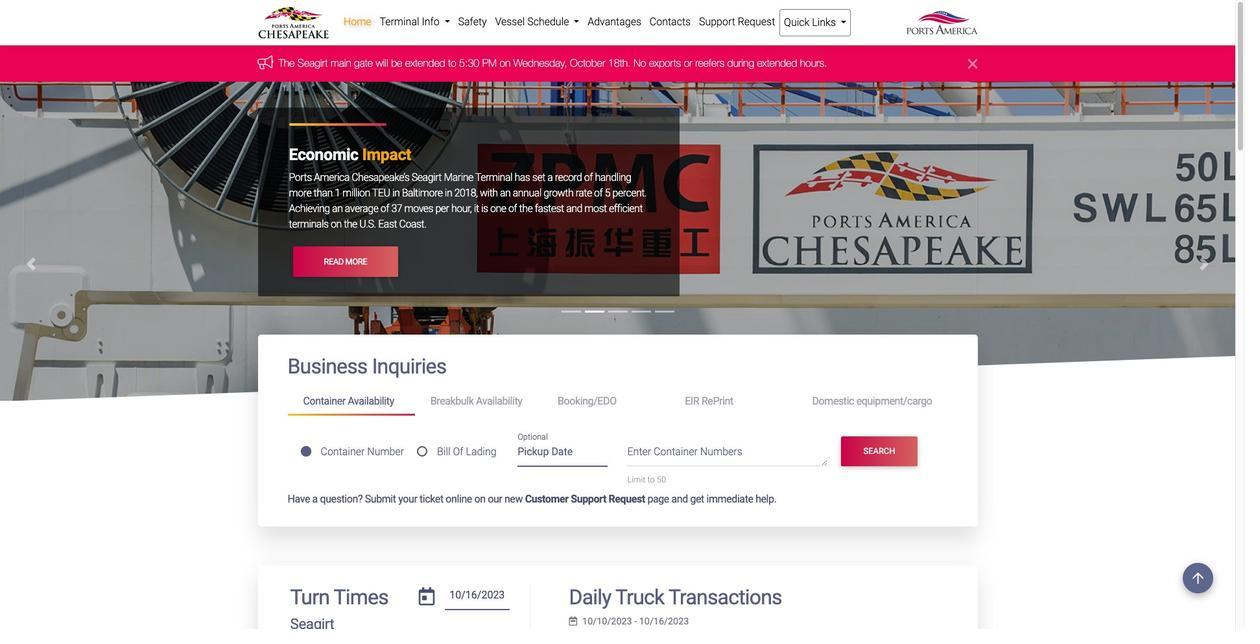Task type: locate. For each thing, give the bounding box(es) containing it.
0 vertical spatial to
[[448, 57, 456, 69]]

1 vertical spatial seagirt
[[412, 172, 442, 184]]

domestic equipment/cargo link
[[797, 390, 948, 414]]

rate
[[576, 187, 592, 199]]

a right the set
[[548, 172, 553, 184]]

ports america chesapeake's seagirt marine terminal has set a record of handling more than 1 million teu in baltimore in 2018,                         with an annual growth rate of 5 percent. achieving an average of 37 moves per hour, it is one of the fastest and most efficient terminals on the u.s. east coast.
[[289, 172, 647, 231]]

0 horizontal spatial support
[[571, 493, 607, 505]]

has
[[515, 172, 530, 184]]

container down the business at the bottom left of page
[[303, 395, 346, 408]]

1 vertical spatial and
[[672, 493, 688, 505]]

more
[[345, 257, 367, 267]]

0 horizontal spatial availability
[[348, 395, 394, 408]]

2 availability from the left
[[476, 395, 523, 408]]

1 horizontal spatial and
[[672, 493, 688, 505]]

1 availability from the left
[[348, 395, 394, 408]]

on right 'terminals'
[[331, 218, 342, 231]]

0 horizontal spatial request
[[609, 493, 645, 505]]

home link
[[340, 9, 376, 35]]

terminal up with
[[475, 172, 513, 184]]

availability for breakbulk availability
[[476, 395, 523, 408]]

daily truck transactions
[[569, 585, 782, 610]]

go to top image
[[1183, 563, 1214, 594]]

0 vertical spatial support
[[699, 16, 736, 28]]

of left '37'
[[381, 203, 389, 215]]

request inside main content
[[609, 493, 645, 505]]

economic impact
[[289, 146, 411, 164]]

an right with
[[500, 187, 511, 199]]

request
[[738, 16, 775, 28], [609, 493, 645, 505]]

the left u.s.
[[344, 218, 357, 231]]

main
[[331, 57, 351, 69]]

to left 5:30
[[448, 57, 456, 69]]

page
[[648, 493, 669, 505]]

0 horizontal spatial in
[[392, 187, 400, 199]]

in right teu
[[392, 187, 400, 199]]

1 horizontal spatial to
[[648, 475, 655, 485]]

in up per
[[445, 187, 452, 199]]

1 horizontal spatial seagirt
[[412, 172, 442, 184]]

0 vertical spatial and
[[566, 203, 583, 215]]

a
[[548, 172, 553, 184], [312, 493, 318, 505]]

availability down business inquiries
[[348, 395, 394, 408]]

equipment/cargo
[[857, 395, 933, 408]]

coast.
[[399, 218, 427, 231]]

or
[[684, 57, 693, 69]]

1 in from the left
[[392, 187, 400, 199]]

customer
[[525, 493, 569, 505]]

1 horizontal spatial terminal
[[475, 172, 513, 184]]

set
[[533, 172, 545, 184]]

per
[[436, 203, 449, 215]]

terminal inside ports america chesapeake's seagirt marine terminal has set a record of handling more than 1 million teu in baltimore in 2018,                         with an annual growth rate of 5 percent. achieving an average of 37 moves per hour, it is one of the fastest and most efficient terminals on the u.s. east coast.
[[475, 172, 513, 184]]

one
[[490, 203, 506, 215]]

0 horizontal spatial seagirt
[[298, 57, 328, 69]]

of
[[453, 446, 464, 458]]

terminal info link
[[376, 9, 454, 35]]

and
[[566, 203, 583, 215], [672, 493, 688, 505]]

0 vertical spatial a
[[548, 172, 553, 184]]

support right customer
[[571, 493, 607, 505]]

on inside ports america chesapeake's seagirt marine terminal has set a record of handling more than 1 million teu in baltimore in 2018,                         with an annual growth rate of 5 percent. achieving an average of 37 moves per hour, it is one of the fastest and most efficient terminals on the u.s. east coast.
[[331, 218, 342, 231]]

terminal
[[380, 16, 419, 28], [475, 172, 513, 184]]

eir
[[685, 395, 700, 408]]

reefers
[[696, 57, 725, 69]]

and left get
[[672, 493, 688, 505]]

request down limit
[[609, 493, 645, 505]]

1 vertical spatial on
[[331, 218, 342, 231]]

1 vertical spatial the
[[344, 218, 357, 231]]

None text field
[[445, 585, 510, 611]]

question?
[[320, 493, 363, 505]]

the seagirt main gate will be extended to 5:30 pm on wednesday, october 18th.  no exports or reefers during extended hours. alert
[[0, 46, 1236, 82]]

an down '1'
[[332, 203, 343, 215]]

america
[[314, 172, 350, 184]]

1 vertical spatial terminal
[[475, 172, 513, 184]]

availability right breakbulk
[[476, 395, 523, 408]]

0 vertical spatial request
[[738, 16, 775, 28]]

have a question? submit your ticket online on our new customer support request page and get immediate help.
[[288, 493, 777, 505]]

on right pm
[[500, 57, 511, 69]]

advantages link
[[584, 9, 646, 35]]

1 vertical spatial request
[[609, 493, 645, 505]]

and inside main content
[[672, 493, 688, 505]]

it
[[474, 203, 479, 215]]

container left number
[[321, 446, 365, 458]]

ports
[[289, 172, 312, 184]]

optional
[[518, 432, 548, 442]]

support request link
[[695, 9, 780, 35]]

to inside alert
[[448, 57, 456, 69]]

home
[[344, 16, 372, 28]]

to inside main content
[[648, 475, 655, 485]]

terminal left info
[[380, 16, 419, 28]]

safety link
[[454, 9, 491, 35]]

annual
[[513, 187, 542, 199]]

pm
[[482, 57, 497, 69]]

support up reefers
[[699, 16, 736, 28]]

the down annual
[[519, 203, 533, 215]]

18th.
[[608, 57, 631, 69]]

more
[[289, 187, 312, 199]]

quick
[[784, 16, 810, 29]]

1 extended from the left
[[405, 57, 445, 69]]

and inside ports america chesapeake's seagirt marine terminal has set a record of handling more than 1 million teu in baltimore in 2018,                         with an annual growth rate of 5 percent. achieving an average of 37 moves per hour, it is one of the fastest and most efficient terminals on the u.s. east coast.
[[566, 203, 583, 215]]

10/10/2023 - 10/16/2023
[[583, 616, 689, 627]]

0 vertical spatial on
[[500, 57, 511, 69]]

1 vertical spatial support
[[571, 493, 607, 505]]

0 horizontal spatial the
[[344, 218, 357, 231]]

0 horizontal spatial and
[[566, 203, 583, 215]]

1 horizontal spatial extended
[[757, 57, 798, 69]]

0 horizontal spatial a
[[312, 493, 318, 505]]

the seagirt main gate will be extended to 5:30 pm on wednesday, october 18th.  no exports or reefers during extended hours. link
[[279, 57, 828, 69]]

enter container numbers
[[628, 446, 743, 458]]

2 horizontal spatial on
[[500, 57, 511, 69]]

will
[[376, 57, 388, 69]]

1 horizontal spatial on
[[475, 493, 486, 505]]

on left our
[[475, 493, 486, 505]]

seagirt right the
[[298, 57, 328, 69]]

request left quick
[[738, 16, 775, 28]]

new
[[505, 493, 523, 505]]

seagirt up baltimore
[[412, 172, 442, 184]]

calendar day image
[[419, 587, 435, 606]]

1 horizontal spatial a
[[548, 172, 553, 184]]

the
[[519, 203, 533, 215], [344, 218, 357, 231]]

search
[[864, 446, 896, 456]]

bullhorn image
[[258, 56, 279, 70]]

1 horizontal spatial request
[[738, 16, 775, 28]]

on
[[500, 57, 511, 69], [331, 218, 342, 231], [475, 493, 486, 505]]

handling
[[595, 172, 632, 184]]

support
[[699, 16, 736, 28], [571, 493, 607, 505]]

daily
[[569, 585, 612, 610]]

5
[[605, 187, 611, 199]]

limit to 50
[[628, 475, 666, 485]]

to left 50
[[648, 475, 655, 485]]

availability
[[348, 395, 394, 408], [476, 395, 523, 408]]

your
[[398, 493, 417, 505]]

1 horizontal spatial availability
[[476, 395, 523, 408]]

no
[[634, 57, 646, 69]]

of right one
[[509, 203, 517, 215]]

close image
[[968, 56, 978, 72]]

1 vertical spatial to
[[648, 475, 655, 485]]

1 horizontal spatial support
[[699, 16, 736, 28]]

main content containing business inquiries
[[248, 335, 988, 629]]

seagirt inside ports america chesapeake's seagirt marine terminal has set a record of handling more than 1 million teu in baltimore in 2018,                         with an annual growth rate of 5 percent. achieving an average of 37 moves per hour, it is one of the fastest and most efficient terminals on the u.s. east coast.
[[412, 172, 442, 184]]

extended right the be
[[405, 57, 445, 69]]

0 horizontal spatial terminal
[[380, 16, 419, 28]]

50
[[657, 475, 666, 485]]

online
[[446, 493, 472, 505]]

0 horizontal spatial on
[[331, 218, 342, 231]]

1 vertical spatial a
[[312, 493, 318, 505]]

0 horizontal spatial to
[[448, 57, 456, 69]]

availability for container availability
[[348, 395, 394, 408]]

business inquiries
[[288, 354, 447, 379]]

container for container number
[[321, 446, 365, 458]]

0 vertical spatial seagirt
[[298, 57, 328, 69]]

extended right during
[[757, 57, 798, 69]]

to
[[448, 57, 456, 69], [648, 475, 655, 485]]

1 horizontal spatial in
[[445, 187, 452, 199]]

1 vertical spatial an
[[332, 203, 343, 215]]

0 horizontal spatial extended
[[405, 57, 445, 69]]

customer support request link
[[525, 493, 645, 505]]

a right have
[[312, 493, 318, 505]]

quick links link
[[780, 9, 851, 36]]

turn
[[290, 585, 330, 610]]

-
[[635, 616, 637, 627]]

main content
[[248, 335, 988, 629]]

0 vertical spatial an
[[500, 187, 511, 199]]

inquiries
[[372, 354, 447, 379]]

domestic
[[813, 395, 854, 408]]

1 horizontal spatial the
[[519, 203, 533, 215]]

and down rate
[[566, 203, 583, 215]]

container up 50
[[654, 446, 698, 458]]

most
[[585, 203, 607, 215]]

seagirt inside 'the seagirt main gate will be extended to 5:30 pm on wednesday, october 18th.  no exports or reefers during extended hours.' alert
[[298, 57, 328, 69]]



Task type: describe. For each thing, give the bounding box(es) containing it.
enter
[[628, 446, 651, 458]]

breakbulk availability
[[431, 395, 523, 408]]

eir reprint
[[685, 395, 734, 408]]

calendar week image
[[569, 617, 577, 626]]

hours.
[[800, 57, 828, 69]]

contacts
[[650, 16, 691, 28]]

growth
[[544, 187, 574, 199]]

1 horizontal spatial an
[[500, 187, 511, 199]]

of left 5
[[594, 187, 603, 199]]

a inside main content
[[312, 493, 318, 505]]

the seagirt main gate will be extended to 5:30 pm on wednesday, october 18th.  no exports or reefers during extended hours.
[[279, 57, 828, 69]]

breakbulk availability link
[[415, 390, 542, 414]]

wednesday,
[[514, 57, 567, 69]]

container availability
[[303, 395, 394, 408]]

of up rate
[[584, 172, 593, 184]]

efficient
[[609, 203, 643, 215]]

links
[[812, 16, 836, 29]]

eir reprint link
[[670, 390, 797, 414]]

terminals
[[289, 218, 329, 231]]

percent.
[[613, 187, 647, 199]]

read more
[[324, 257, 367, 267]]

contacts link
[[646, 9, 695, 35]]

our
[[488, 493, 502, 505]]

search button
[[842, 436, 918, 466]]

times
[[334, 585, 389, 610]]

0 vertical spatial the
[[519, 203, 533, 215]]

vessel schedule link
[[491, 9, 584, 35]]

the
[[279, 57, 295, 69]]

lading
[[466, 446, 497, 458]]

chesapeake's
[[352, 172, 410, 184]]

record
[[555, 172, 582, 184]]

2 vertical spatial on
[[475, 493, 486, 505]]

booking/edo
[[558, 395, 617, 408]]

10/10/2023
[[583, 616, 632, 627]]

baltimore
[[402, 187, 443, 199]]

a inside ports america chesapeake's seagirt marine terminal has set a record of handling more than 1 million teu in baltimore in 2018,                         with an annual growth rate of 5 percent. achieving an average of 37 moves per hour, it is one of the fastest and most efficient terminals on the u.s. east coast.
[[548, 172, 553, 184]]

than
[[314, 187, 333, 199]]

container for container availability
[[303, 395, 346, 408]]

2 extended from the left
[[757, 57, 798, 69]]

hour,
[[451, 203, 472, 215]]

have
[[288, 493, 310, 505]]

container availability link
[[288, 390, 415, 416]]

help.
[[756, 493, 777, 505]]

booking/edo link
[[542, 390, 670, 414]]

turn times
[[290, 585, 389, 610]]

5:30
[[459, 57, 480, 69]]

vessel schedule
[[495, 16, 572, 28]]

read
[[324, 257, 344, 267]]

business
[[288, 354, 368, 379]]

east
[[378, 218, 397, 231]]

Optional text field
[[518, 442, 608, 467]]

info
[[422, 16, 440, 28]]

impact
[[362, 146, 411, 164]]

is
[[481, 203, 488, 215]]

0 horizontal spatial an
[[332, 203, 343, 215]]

terminal info
[[380, 16, 442, 28]]

gate
[[354, 57, 373, 69]]

bill
[[437, 446, 451, 458]]

achieving
[[289, 203, 330, 215]]

economic engine image
[[0, 82, 1236, 615]]

0 vertical spatial terminal
[[380, 16, 419, 28]]

on inside alert
[[500, 57, 511, 69]]

2 in from the left
[[445, 187, 452, 199]]

get
[[691, 493, 705, 505]]

submit
[[365, 493, 396, 505]]

moves
[[405, 203, 433, 215]]

economic
[[289, 146, 359, 164]]

support request
[[699, 16, 775, 28]]

exports
[[649, 57, 681, 69]]

million
[[343, 187, 370, 199]]

breakbulk
[[431, 395, 474, 408]]

container number
[[321, 446, 404, 458]]

support inside main content
[[571, 493, 607, 505]]

ticket
[[420, 493, 444, 505]]

during
[[728, 57, 755, 69]]

u.s.
[[360, 218, 376, 231]]

Enter Container Numbers text field
[[628, 445, 828, 467]]

domestic equipment/cargo
[[813, 395, 933, 408]]

be
[[391, 57, 402, 69]]

37
[[392, 203, 402, 215]]

fastest
[[535, 203, 564, 215]]

numbers
[[701, 446, 743, 458]]

safety
[[458, 16, 487, 28]]

number
[[367, 446, 404, 458]]

read more link
[[293, 247, 398, 277]]



Task type: vqa. For each thing, say whether or not it's contained in the screenshot.
phone office image in the 410.649.7769 Link
no



